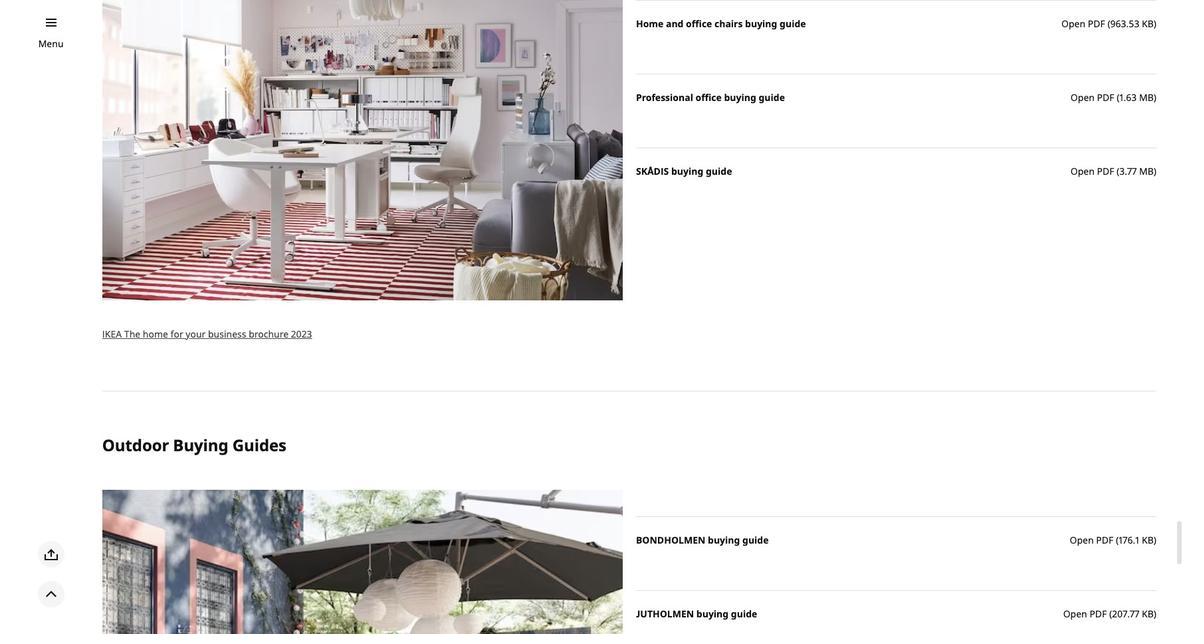 Task type: vqa. For each thing, say whether or not it's contained in the screenshot.
the Open until 9:00pm
no



Task type: locate. For each thing, give the bounding box(es) containing it.
pdf
[[1088, 17, 1106, 30], [1098, 91, 1115, 104], [1098, 165, 1115, 178], [1097, 534, 1114, 547], [1090, 608, 1107, 621]]

3 kb from the top
[[1142, 608, 1154, 621]]

open left 176.1
[[1070, 534, 1094, 547]]

kb
[[1142, 17, 1154, 30], [1142, 534, 1154, 547], [1142, 608, 1154, 621]]

buying for bondholmen buying guide
[[708, 534, 740, 547]]

pdf left 963.53
[[1088, 17, 1106, 30]]

open for open pdf ( 963.53 kb )
[[1062, 17, 1086, 30]]

open pdf ( 207.77 kb )
[[1064, 608, 1157, 621]]

1.63
[[1120, 91, 1137, 104]]

kb right 176.1
[[1142, 534, 1154, 547]]

open
[[1062, 17, 1086, 30], [1071, 91, 1095, 104], [1071, 165, 1095, 178], [1070, 534, 1094, 547], [1064, 608, 1088, 621]]

open for open pdf ( 207.77 kb )
[[1064, 608, 1088, 621]]

office right professional on the right top
[[696, 91, 722, 104]]

buying for jutholmen buying guide
[[697, 608, 729, 621]]

4 ) from the top
[[1154, 534, 1157, 547]]

menu
[[38, 37, 64, 50]]

mb
[[1140, 91, 1154, 104], [1140, 165, 1154, 178]]

( for 963.53 kb
[[1108, 17, 1111, 30]]

an office with white chairs, a white sit/stand desk, and a red and white striped rug image
[[102, 0, 623, 300]]

open left 1.63
[[1071, 91, 1095, 104]]

1 mb from the top
[[1140, 91, 1154, 104]]

open left 963.53
[[1062, 17, 1086, 30]]

business
[[208, 328, 246, 340]]

mb right 3.77
[[1140, 165, 1154, 178]]

pdf for 1.63
[[1098, 91, 1115, 104]]

jutholmen
[[636, 608, 694, 621]]

) right 176.1
[[1154, 534, 1157, 547]]

1 vertical spatial kb
[[1142, 534, 1154, 547]]

open for open pdf ( 3.77 mb )
[[1071, 165, 1095, 178]]

office right and
[[686, 17, 712, 30]]

open pdf ( 3.77 mb )
[[1071, 165, 1157, 178]]

) right 207.77
[[1154, 608, 1157, 621]]

kb right 207.77
[[1142, 608, 1154, 621]]

kb for 963.53 kb
[[1142, 17, 1154, 30]]

3.77
[[1120, 165, 1137, 178]]

) for 207.77 kb
[[1154, 608, 1157, 621]]

pdf left 1.63
[[1098, 91, 1115, 104]]

open for open pdf ( 176.1 kb )
[[1070, 534, 1094, 547]]

0 vertical spatial mb
[[1140, 91, 1154, 104]]

3 ) from the top
[[1154, 165, 1157, 178]]

2 kb from the top
[[1142, 534, 1154, 547]]

pdf for 3.77
[[1098, 165, 1115, 178]]

)
[[1154, 17, 1157, 30], [1154, 91, 1157, 104], [1154, 165, 1157, 178], [1154, 534, 1157, 547], [1154, 608, 1157, 621]]

) right 963.53
[[1154, 17, 1157, 30]]

outdoor buying guides
[[102, 434, 287, 456]]

pdf left 3.77
[[1098, 165, 1115, 178]]

pdf for 176.1
[[1097, 534, 1114, 547]]

open left 207.77
[[1064, 608, 1088, 621]]

207.77
[[1113, 608, 1140, 621]]

pdf for 207.77
[[1090, 608, 1107, 621]]

2 vertical spatial kb
[[1142, 608, 1154, 621]]

kb right 963.53
[[1142, 17, 1154, 30]]

pdf left 207.77
[[1090, 608, 1107, 621]]

ikea the home for your business brochure 2023
[[102, 328, 312, 340]]

buying for skådis buying guide
[[672, 165, 704, 178]]

) right 1.63
[[1154, 91, 1157, 104]]

guide for jutholmen buying guide
[[731, 608, 758, 621]]

pdf left 176.1
[[1097, 534, 1114, 547]]

1 vertical spatial mb
[[1140, 165, 1154, 178]]

(
[[1108, 17, 1111, 30], [1117, 91, 1120, 104], [1117, 165, 1120, 178], [1116, 534, 1119, 547], [1110, 608, 1113, 621]]

professional
[[636, 91, 694, 104]]

skådis buying guide
[[636, 165, 732, 178]]

guide
[[780, 17, 806, 30], [759, 91, 785, 104], [706, 165, 732, 178], [743, 534, 769, 547], [731, 608, 758, 621]]

1 kb from the top
[[1142, 17, 1154, 30]]

2 ) from the top
[[1154, 91, 1157, 104]]

1 ) from the top
[[1154, 17, 1157, 30]]

chairs
[[715, 17, 743, 30]]

kb for 207.77 kb
[[1142, 608, 1154, 621]]

an outdoor patio with a gray overhead canopy, gray and natural outdoor sofas and chairs, and pink and orange cushions image
[[102, 490, 623, 634]]

office
[[686, 17, 712, 30], [696, 91, 722, 104]]

) for 176.1 kb
[[1154, 534, 1157, 547]]

for
[[171, 328, 183, 340]]

mb right 1.63
[[1140, 91, 1154, 104]]

176.1
[[1119, 534, 1140, 547]]

) for 963.53 kb
[[1154, 17, 1157, 30]]

guide for skådis buying guide
[[706, 165, 732, 178]]

buying
[[746, 17, 778, 30], [724, 91, 757, 104], [672, 165, 704, 178], [708, 534, 740, 547], [697, 608, 729, 621]]

open pdf ( 1.63 mb )
[[1071, 91, 1157, 104]]

professional office buying guide
[[636, 91, 785, 104]]

5 ) from the top
[[1154, 608, 1157, 621]]

ikea the home for your business brochure 2023 link
[[102, 328, 312, 340]]

2 mb from the top
[[1140, 165, 1154, 178]]

open left 3.77
[[1071, 165, 1095, 178]]

0 vertical spatial kb
[[1142, 17, 1154, 30]]

) right 3.77
[[1154, 165, 1157, 178]]



Task type: describe. For each thing, give the bounding box(es) containing it.
bondholmen buying guide
[[636, 534, 769, 547]]

open pdf ( 176.1 kb )
[[1070, 534, 1157, 547]]

( for 1.63 mb
[[1117, 91, 1120, 104]]

kb for 176.1 kb
[[1142, 534, 1154, 547]]

1 vertical spatial office
[[696, 91, 722, 104]]

ikea
[[102, 328, 122, 340]]

( for 176.1 kb
[[1116, 534, 1119, 547]]

) for 3.77 mb
[[1154, 165, 1157, 178]]

963.53
[[1111, 17, 1140, 30]]

home
[[636, 17, 664, 30]]

skådis
[[636, 165, 669, 178]]

open for open pdf ( 1.63 mb )
[[1071, 91, 1095, 104]]

) for 1.63 mb
[[1154, 91, 1157, 104]]

open pdf ( 963.53 kb )
[[1062, 17, 1157, 30]]

the
[[124, 328, 140, 340]]

brochure
[[249, 328, 289, 340]]

mb for 1.63 mb
[[1140, 91, 1154, 104]]

home and office chairs buying guide
[[636, 17, 806, 30]]

mb for 3.77 mb
[[1140, 165, 1154, 178]]

pdf for 963.53
[[1088, 17, 1106, 30]]

buying
[[173, 434, 228, 456]]

( for 207.77 kb
[[1110, 608, 1113, 621]]

guide for bondholmen buying guide
[[743, 534, 769, 547]]

and
[[666, 17, 684, 30]]

your
[[186, 328, 206, 340]]

jutholmen buying guide
[[636, 608, 758, 621]]

menu button
[[38, 37, 64, 51]]

home
[[143, 328, 168, 340]]

guides
[[233, 434, 287, 456]]

2023
[[291, 328, 312, 340]]

outdoor
[[102, 434, 169, 456]]

0 vertical spatial office
[[686, 17, 712, 30]]

bondholmen
[[636, 534, 706, 547]]

( for 3.77 mb
[[1117, 165, 1120, 178]]



